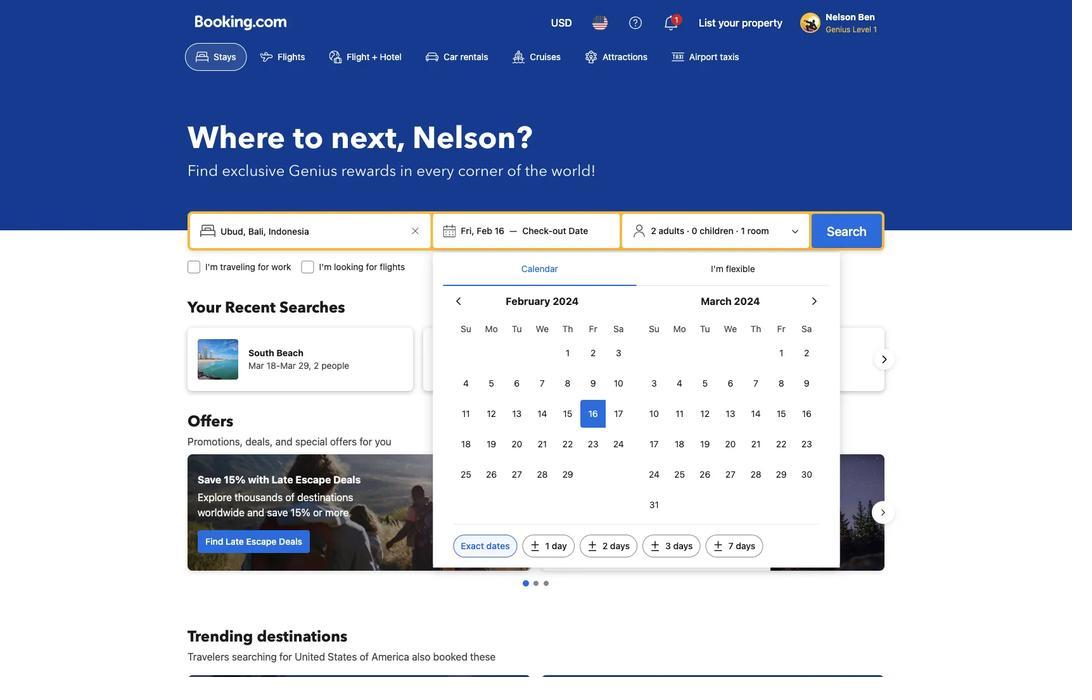 Task type: vqa. For each thing, say whether or not it's contained in the screenshot.
13 "checkbox"
yes



Task type: describe. For each thing, give the bounding box(es) containing it.
4 for 4 checkbox
[[677, 379, 682, 389]]

search button
[[812, 214, 882, 248]]

monthly
[[551, 515, 588, 527]]

8 for 8 option
[[779, 379, 784, 389]]

cruises link
[[501, 43, 572, 71]]

i'm looking for flights
[[319, 262, 405, 272]]

i'm traveling for work
[[205, 262, 291, 272]]

1 left list
[[675, 15, 678, 24]]

su for february
[[461, 324, 471, 335]]

list your property
[[699, 17, 783, 29]]

travelers
[[188, 652, 229, 664]]

flight + hotel
[[347, 52, 402, 62]]

flexible
[[726, 264, 755, 274]]

find late escape deals link
[[198, 531, 310, 554]]

in
[[400, 161, 413, 182]]

stay
[[586, 545, 604, 555]]

16 for "16" option
[[588, 409, 598, 419]]

2 inside checkbox
[[804, 348, 809, 359]]

7 days
[[728, 541, 756, 552]]

find late escape deals
[[205, 537, 302, 547]]

7 for 7 'option'
[[540, 379, 545, 389]]

15 for the 15 march 2024 checkbox
[[777, 409, 786, 419]]

13 February 2024 checkbox
[[504, 400, 530, 428]]

a inside work, relax, or do a bit of both browse properties offering extended stays, many with reduced monthly rates
[[640, 467, 646, 479]]

24 for 24 march 2024 checkbox
[[649, 470, 660, 480]]

14 March 2024 checkbox
[[743, 400, 769, 428]]

2024 for march 2024
[[734, 296, 760, 308]]

17 March 2024 checkbox
[[641, 431, 667, 459]]

12 March 2024 checkbox
[[692, 400, 718, 428]]

29 for 29 february 2024 option
[[562, 470, 573, 480]]

0 vertical spatial 15%
[[224, 474, 246, 486]]

airport
[[689, 52, 718, 62]]

find for work, relax, or do a bit of both browse properties offering extended stays, many with reduced monthly rates
[[559, 545, 577, 555]]

find a stay
[[559, 545, 604, 555]]

rewards
[[341, 161, 396, 182]]

11 for the 11 march 2024 checkbox
[[676, 409, 684, 419]]

ben
[[858, 12, 875, 22]]

grid for march
[[641, 317, 820, 520]]

10 for 10 march 2024 checkbox
[[649, 409, 659, 419]]

destinations inside save 15% with late escape deals explore thousands of destinations worldwide and save 15% or more
[[297, 492, 353, 504]]

offers
[[330, 436, 357, 448]]

many
[[626, 500, 651, 512]]

1 horizontal spatial 15%
[[291, 507, 310, 519]]

30 March 2024 checkbox
[[794, 461, 820, 489]]

13 March 2024 checkbox
[[718, 400, 743, 428]]

19 February 2024 checkbox
[[479, 431, 504, 459]]

progress bar inside main content
[[523, 581, 549, 587]]

airport taxis link
[[661, 43, 750, 71]]

2 inside dropdown button
[[651, 226, 656, 236]]

6 for 6 february 2024 checkbox
[[514, 379, 520, 389]]

days for 3 days
[[673, 541, 693, 552]]

fri, feb 16 — check-out date
[[461, 226, 588, 236]]

0 horizontal spatial 16
[[495, 226, 504, 236]]

26 for 26 march 2024 option
[[700, 470, 710, 480]]

your account menu nelson ben genius level 1 element
[[800, 6, 882, 35]]

27 for the 27 option
[[512, 470, 522, 480]]

deals inside save 15% with late escape deals explore thousands of destinations worldwide and save 15% or more
[[333, 474, 361, 486]]

usd button
[[543, 8, 580, 38]]

11 for the 11 february 2024 option
[[462, 409, 470, 419]]

property
[[742, 17, 783, 29]]

states
[[328, 652, 357, 664]]

23 for 23 "checkbox"
[[801, 439, 812, 450]]

18 for 18 february 2024 option
[[461, 439, 471, 450]]

tab list containing calendar
[[443, 253, 830, 287]]

both
[[676, 467, 699, 479]]

28 for 28 march 2024 "option"
[[751, 470, 761, 480]]

worldwide
[[198, 507, 245, 519]]

children
[[700, 226, 734, 236]]

9 March 2024 checkbox
[[794, 370, 820, 398]]

su for march
[[649, 324, 660, 335]]

i'm
[[319, 262, 332, 272]]

sa for february 2024
[[613, 324, 624, 335]]

with inside save 15% with late escape deals explore thousands of destinations worldwide and save 15% or more
[[248, 474, 269, 486]]

11 March 2024 checkbox
[[667, 400, 692, 428]]

22 March 2024 checkbox
[[769, 431, 794, 459]]

promotions,
[[188, 436, 243, 448]]

taxis
[[720, 52, 739, 62]]

nelson ben genius level 1
[[826, 12, 877, 34]]

search
[[827, 224, 867, 239]]

fri,
[[461, 226, 474, 236]]

27 for 27 march 2024 option
[[725, 470, 736, 480]]

24 for 24 option
[[613, 439, 624, 450]]

28 for 28 february 2024 "option"
[[537, 470, 548, 480]]

0 horizontal spatial a
[[579, 545, 584, 555]]

extended
[[551, 500, 594, 512]]

special
[[295, 436, 327, 448]]

where
[[188, 118, 285, 159]]

21 for the 21 option
[[751, 439, 761, 450]]

15 for 15 february 2024 "option"
[[563, 409, 572, 419]]

march 2024
[[701, 296, 760, 308]]

work, relax, or do a bit of both browse properties offering extended stays, many with reduced monthly rates
[[551, 467, 714, 527]]

2 days
[[602, 541, 630, 552]]

19 for 19 february 2024 checkbox
[[487, 439, 496, 450]]

1 vertical spatial escape
[[246, 537, 277, 547]]

24 February 2024 checkbox
[[606, 431, 631, 459]]

6 March 2024 checkbox
[[718, 370, 743, 398]]

7 for 7 checkbox
[[753, 379, 758, 389]]

or inside save 15% with late escape deals explore thousands of destinations worldwide and save 15% or more
[[313, 507, 323, 519]]

2 adults · 0 children · 1 room
[[651, 226, 769, 236]]

relax,
[[583, 467, 610, 479]]

and inside offers promotions, deals, and special offers for you
[[275, 436, 292, 448]]

28 February 2024 checkbox
[[530, 461, 555, 489]]

genius inside nelson ben genius level 1
[[826, 25, 851, 34]]

genius inside where to next, nelson? find exclusive genius rewards in every corner of the world!
[[289, 161, 337, 182]]

11 February 2024 checkbox
[[453, 400, 479, 428]]

25 for 25 option
[[461, 470, 471, 480]]

24 March 2024 checkbox
[[641, 461, 667, 489]]

25 March 2024 checkbox
[[667, 461, 692, 489]]

escape inside save 15% with late escape deals explore thousands of destinations worldwide and save 15% or more
[[296, 474, 331, 486]]

15 February 2024 checkbox
[[555, 400, 580, 428]]

4 March 2024 checkbox
[[667, 370, 692, 398]]

car rentals link
[[415, 43, 499, 71]]

—
[[510, 226, 517, 236]]

list your property link
[[691, 8, 790, 38]]

do
[[625, 467, 638, 479]]

searching
[[232, 652, 277, 664]]

21 March 2024 checkbox
[[743, 431, 769, 459]]

south
[[248, 348, 274, 359]]

10 for 10 february 2024 option at the bottom of page
[[614, 379, 623, 389]]

2 mar from the left
[[280, 361, 296, 371]]

rates
[[591, 515, 614, 527]]

1 February 2024 checkbox
[[555, 340, 580, 368]]

save
[[267, 507, 288, 519]]

2024 for february 2024
[[553, 296, 579, 308]]

14 for 14 option
[[537, 409, 547, 419]]

properties
[[588, 484, 635, 496]]

20 March 2024 checkbox
[[718, 431, 743, 459]]

2 down rates
[[602, 541, 608, 552]]

1 left room
[[741, 226, 745, 236]]

20 for 20 march 2024 checkbox
[[725, 439, 736, 450]]

nelson?
[[412, 118, 533, 159]]

hotel
[[380, 52, 402, 62]]

region containing work, relax, or do a bit of both
[[177, 450, 895, 577]]

february
[[506, 296, 550, 308]]

14 February 2024 checkbox
[[530, 400, 555, 428]]

flights
[[380, 262, 405, 272]]

4 for the 4 february 2024 checkbox
[[463, 379, 469, 389]]

also
[[412, 652, 431, 664]]

i'm for i'm flexible
[[711, 264, 723, 274]]

10 February 2024 checkbox
[[606, 370, 631, 398]]

7 March 2024 checkbox
[[743, 370, 769, 398]]

every
[[416, 161, 454, 182]]

30
[[801, 470, 812, 480]]

recent
[[225, 297, 276, 318]]

3 for 3 checkbox
[[616, 348, 621, 359]]

you
[[375, 436, 391, 448]]

next image
[[877, 352, 892, 368]]

late inside save 15% with late escape deals explore thousands of destinations worldwide and save 15% or more
[[272, 474, 293, 486]]

31
[[649, 500, 659, 511]]

traveling
[[220, 262, 255, 272]]

22 February 2024 checkbox
[[555, 431, 580, 459]]

Where are you going? field
[[215, 220, 408, 243]]

we for february
[[536, 324, 549, 335]]

flights link
[[249, 43, 316, 71]]

23 for "23 february 2024" option
[[588, 439, 599, 450]]

12 February 2024 checkbox
[[479, 400, 504, 428]]

7 February 2024 checkbox
[[530, 370, 555, 398]]

offers
[[188, 412, 233, 432]]

9 for 9 march 2024 checkbox at bottom right
[[804, 379, 810, 389]]

flight + hotel link
[[318, 43, 413, 71]]

of inside work, relax, or do a bit of both browse properties offering extended stays, many with reduced monthly rates
[[664, 467, 674, 479]]

more
[[325, 507, 349, 519]]

corner
[[458, 161, 503, 182]]

adults
[[659, 226, 684, 236]]

room
[[747, 226, 769, 236]]

22 for 22 checkbox
[[776, 439, 787, 450]]

days for 2 days
[[610, 541, 630, 552]]

16 for 16 checkbox
[[802, 409, 812, 419]]

1 vertical spatial late
[[226, 537, 244, 547]]

27 March 2024 checkbox
[[718, 461, 743, 489]]

deals,
[[245, 436, 273, 448]]

find inside where to next, nelson? find exclusive genius rewards in every corner of the world!
[[188, 161, 218, 182]]

mo for march
[[673, 324, 686, 335]]

29 March 2024 checkbox
[[769, 461, 794, 489]]

1 button
[[656, 8, 686, 38]]

25 for 25 option at right
[[674, 470, 685, 480]]

18-
[[267, 361, 280, 371]]

1 · from the left
[[687, 226, 689, 236]]



Task type: locate. For each thing, give the bounding box(es) containing it.
1 horizontal spatial 24
[[649, 470, 660, 480]]

1 8 from the left
[[565, 379, 571, 389]]

0 vertical spatial deals
[[333, 474, 361, 486]]

21 inside option
[[751, 439, 761, 450]]

24
[[613, 439, 624, 450], [649, 470, 660, 480]]

25 February 2024 checkbox
[[453, 461, 479, 489]]

3 February 2024 checkbox
[[606, 340, 631, 368]]

26 left the 27 option
[[486, 470, 497, 480]]

i'm left traveling
[[205, 262, 218, 272]]

1 horizontal spatial 7
[[728, 541, 733, 552]]

1 horizontal spatial ·
[[736, 226, 739, 236]]

i'm inside button
[[711, 264, 723, 274]]

looking
[[334, 262, 364, 272]]

0 horizontal spatial we
[[536, 324, 549, 335]]

19 left '20 february 2024' checkbox
[[487, 439, 496, 450]]

2 March 2024 checkbox
[[794, 340, 820, 368]]

i'm for i'm traveling for work
[[205, 262, 218, 272]]

your
[[718, 17, 739, 29]]

0 vertical spatial late
[[272, 474, 293, 486]]

0 horizontal spatial 26
[[486, 470, 497, 480]]

0 horizontal spatial 15%
[[224, 474, 246, 486]]

19 left 20 march 2024 checkbox
[[700, 439, 710, 450]]

1 days from the left
[[610, 541, 630, 552]]

region
[[177, 323, 895, 397], [177, 450, 895, 577]]

1 horizontal spatial 26
[[700, 470, 710, 480]]

booking.com image
[[195, 15, 286, 30]]

3 inside 3 checkbox
[[616, 348, 621, 359]]

1 5 from the left
[[489, 379, 494, 389]]

8 for the 8 checkbox
[[565, 379, 571, 389]]

1 su from the left
[[461, 324, 471, 335]]

26
[[486, 470, 497, 480], [700, 470, 710, 480]]

14 left 15 february 2024 "option"
[[537, 409, 547, 419]]

1
[[675, 15, 678, 24], [873, 25, 877, 34], [741, 226, 745, 236], [566, 348, 570, 359], [779, 348, 783, 359], [545, 541, 549, 552]]

18 for 18 march 2024 checkbox
[[675, 439, 684, 450]]

airport taxis
[[689, 52, 739, 62]]

13 inside option
[[726, 409, 735, 419]]

trending
[[188, 627, 253, 648]]

1 horizontal spatial 10
[[649, 409, 659, 419]]

1 22 from the left
[[562, 439, 573, 450]]

dates
[[486, 541, 510, 552]]

late down worldwide
[[226, 537, 244, 547]]

12 for 12 option
[[487, 409, 496, 419]]

a right 'do'
[[640, 467, 646, 479]]

car rentals
[[444, 52, 488, 62]]

9 February 2024 checkbox
[[580, 370, 606, 398]]

2 28 from the left
[[751, 470, 761, 480]]

1 23 from the left
[[588, 439, 599, 450]]

0 vertical spatial or
[[613, 467, 623, 479]]

18 inside checkbox
[[675, 439, 684, 450]]

2 23 from the left
[[801, 439, 812, 450]]

th for march 2024
[[751, 324, 761, 335]]

5
[[489, 379, 494, 389], [702, 379, 708, 389]]

11 inside checkbox
[[676, 409, 684, 419]]

0 horizontal spatial ·
[[687, 226, 689, 236]]

explore
[[198, 492, 232, 504]]

13
[[512, 409, 522, 419], [726, 409, 735, 419]]

12 inside option
[[487, 409, 496, 419]]

20 left 21 option
[[511, 439, 522, 450]]

attractions link
[[574, 43, 658, 71]]

18 February 2024 checkbox
[[453, 431, 479, 459]]

escape down save
[[246, 537, 277, 547]]

late up thousands
[[272, 474, 293, 486]]

0 horizontal spatial with
[[248, 474, 269, 486]]

1 4 from the left
[[463, 379, 469, 389]]

2 22 from the left
[[776, 439, 787, 450]]

for left united
[[279, 652, 292, 664]]

14 inside 14 option
[[537, 409, 547, 419]]

2 th from the left
[[751, 324, 761, 335]]

2 region from the top
[[177, 450, 895, 577]]

2 11 from the left
[[676, 409, 684, 419]]

1 horizontal spatial with
[[654, 500, 673, 512]]

20 inside checkbox
[[725, 439, 736, 450]]

escape
[[296, 474, 331, 486], [246, 537, 277, 547]]

grid for february
[[453, 317, 631, 489]]

1 vertical spatial deals
[[279, 537, 302, 547]]

16 inside 16 checkbox
[[802, 409, 812, 419]]

20
[[511, 439, 522, 450], [725, 439, 736, 450]]

level
[[853, 25, 871, 34]]

5 right 4 checkbox
[[702, 379, 708, 389]]

1 2024 from the left
[[553, 296, 579, 308]]

0 horizontal spatial 21
[[538, 439, 547, 450]]

escape down special
[[296, 474, 331, 486]]

1 horizontal spatial 19
[[700, 439, 710, 450]]

0 horizontal spatial 7
[[540, 379, 545, 389]]

a left stay
[[579, 545, 584, 555]]

16 March 2024 checkbox
[[794, 400, 820, 428]]

1 horizontal spatial 23
[[801, 439, 812, 450]]

fr for march 2024
[[777, 324, 785, 335]]

1 horizontal spatial 5
[[702, 379, 708, 389]]

1 horizontal spatial 6
[[728, 379, 733, 389]]

fri, feb 16 button
[[456, 220, 510, 243]]

15% right save
[[291, 507, 310, 519]]

7 right 3 days
[[728, 541, 733, 552]]

9 right 8 option
[[804, 379, 810, 389]]

24 inside checkbox
[[649, 470, 660, 480]]

5 right the 4 february 2024 checkbox
[[489, 379, 494, 389]]

18 inside option
[[461, 439, 471, 450]]

29 right 28 march 2024 "option"
[[776, 470, 787, 480]]

4 left the 5 option
[[463, 379, 469, 389]]

america
[[372, 652, 409, 664]]

and inside save 15% with late escape deals explore thousands of destinations worldwide and save 15% or more
[[247, 507, 264, 519]]

26 inside option
[[700, 470, 710, 480]]

mo
[[485, 324, 498, 335], [673, 324, 686, 335]]

9 right the 8 checkbox
[[590, 379, 596, 389]]

1 horizontal spatial su
[[649, 324, 660, 335]]

10
[[614, 379, 623, 389], [649, 409, 659, 419]]

0 horizontal spatial sa
[[613, 324, 624, 335]]

0 horizontal spatial grid
[[453, 317, 631, 489]]

1 we from the left
[[536, 324, 549, 335]]

fr up "1 march 2024" option
[[777, 324, 785, 335]]

+
[[372, 52, 378, 62]]

21 inside option
[[538, 439, 547, 450]]

1 horizontal spatial 4
[[677, 379, 682, 389]]

2 su from the left
[[649, 324, 660, 335]]

0 horizontal spatial deals
[[279, 537, 302, 547]]

5 for the 5 option
[[489, 379, 494, 389]]

1 day
[[545, 541, 567, 552]]

20 right 19 march 2024 option
[[725, 439, 736, 450]]

for
[[258, 262, 269, 272], [366, 262, 377, 272], [359, 436, 372, 448], [279, 652, 292, 664]]

10 inside checkbox
[[649, 409, 659, 419]]

0 horizontal spatial 24
[[613, 439, 624, 450]]

2 29 from the left
[[776, 470, 787, 480]]

mo for february
[[485, 324, 498, 335]]

13 for 13 march 2024 option
[[726, 409, 735, 419]]

th
[[562, 324, 573, 335], [751, 324, 761, 335]]

5 February 2024 checkbox
[[479, 370, 504, 398]]

15 right 14 option
[[563, 409, 572, 419]]

14 inside 14 checkbox
[[751, 409, 761, 419]]

mo up 4 checkbox
[[673, 324, 686, 335]]

destinations
[[297, 492, 353, 504], [257, 627, 347, 648]]

23 March 2024 checkbox
[[794, 431, 820, 459]]

1 28 from the left
[[537, 470, 548, 480]]

3
[[616, 348, 621, 359], [651, 379, 657, 389], [665, 541, 671, 552]]

3 inside "3 march 2024" option
[[651, 379, 657, 389]]

29 February 2024 checkbox
[[555, 461, 580, 489]]

6 February 2024 checkbox
[[504, 370, 530, 398]]

tu for march
[[700, 324, 710, 335]]

16 cell
[[580, 398, 606, 428]]

13 right 12 option
[[512, 409, 522, 419]]

2 25 from the left
[[674, 470, 685, 480]]

0 horizontal spatial 12
[[487, 409, 496, 419]]

car
[[444, 52, 458, 62]]

1 horizontal spatial 8
[[779, 379, 784, 389]]

tu for february
[[512, 324, 522, 335]]

0 vertical spatial 3
[[616, 348, 621, 359]]

8
[[565, 379, 571, 389], [779, 379, 784, 389]]

0 horizontal spatial 8
[[565, 379, 571, 389]]

1 horizontal spatial 20
[[725, 439, 736, 450]]

2024 right march
[[734, 296, 760, 308]]

23 February 2024 checkbox
[[580, 431, 606, 459]]

of right bit at bottom
[[664, 467, 674, 479]]

group of friends hiking in the mountains on a sunny day image
[[188, 455, 531, 572]]

1 12 from the left
[[487, 409, 496, 419]]

1 inside option
[[779, 348, 783, 359]]

tab list
[[443, 253, 830, 287]]

1 29 from the left
[[562, 470, 573, 480]]

8 February 2024 checkbox
[[555, 370, 580, 398]]

with down the offering at the right bottom of the page
[[654, 500, 673, 512]]

2 15 from the left
[[777, 409, 786, 419]]

flight
[[347, 52, 370, 62]]

0 horizontal spatial 15
[[563, 409, 572, 419]]

1 left day
[[545, 541, 549, 552]]

1 horizontal spatial 28
[[751, 470, 761, 480]]

0 horizontal spatial and
[[247, 507, 264, 519]]

and down thousands
[[247, 507, 264, 519]]

10 left the 11 march 2024 checkbox
[[649, 409, 659, 419]]

0 vertical spatial with
[[248, 474, 269, 486]]

16 February 2024 checkbox
[[580, 400, 606, 428]]

0 horizontal spatial 22
[[562, 439, 573, 450]]

11 left 12 option
[[462, 409, 470, 419]]

0 horizontal spatial 18
[[461, 439, 471, 450]]

2 February 2024 checkbox
[[580, 340, 606, 368]]

1 March 2024 checkbox
[[769, 340, 794, 368]]

genius down nelson
[[826, 25, 851, 34]]

25 inside 25 option
[[674, 470, 685, 480]]

0 vertical spatial a
[[640, 467, 646, 479]]

or left 'do'
[[613, 467, 623, 479]]

1 horizontal spatial deals
[[333, 474, 361, 486]]

20 February 2024 checkbox
[[504, 431, 530, 459]]

destinations inside the trending destinations travelers searching for united states of america also booked these
[[257, 627, 347, 648]]

find down where
[[188, 161, 218, 182]]

0 horizontal spatial 6
[[514, 379, 520, 389]]

1 horizontal spatial tu
[[700, 324, 710, 335]]

2 inside checkbox
[[591, 348, 596, 359]]

1 horizontal spatial 3
[[651, 379, 657, 389]]

1 horizontal spatial mar
[[280, 361, 296, 371]]

days for 7 days
[[736, 541, 756, 552]]

25 right bit at bottom
[[674, 470, 685, 480]]

21 for 21 option
[[538, 439, 547, 450]]

0 vertical spatial 17
[[614, 409, 623, 419]]

25 inside 25 option
[[461, 470, 471, 480]]

2 4 from the left
[[677, 379, 682, 389]]

2 days from the left
[[673, 541, 693, 552]]

22 right the 21 option
[[776, 439, 787, 450]]

23 right 22 checkbox
[[801, 439, 812, 450]]

2 right "1 march 2024" option
[[804, 348, 809, 359]]

people
[[321, 361, 349, 371]]

tu
[[512, 324, 522, 335], [700, 324, 710, 335]]

0 horizontal spatial su
[[461, 324, 471, 335]]

2 tu from the left
[[700, 324, 710, 335]]

2 12 from the left
[[700, 409, 710, 419]]

tu down march
[[700, 324, 710, 335]]

29 inside checkbox
[[776, 470, 787, 480]]

20 inside checkbox
[[511, 439, 522, 450]]

beach
[[276, 348, 303, 359]]

th up 1 february 2024 checkbox
[[562, 324, 573, 335]]

0 horizontal spatial 4
[[463, 379, 469, 389]]

3 March 2024 checkbox
[[641, 370, 667, 398]]

7 right 6 checkbox
[[753, 379, 758, 389]]

2 9 from the left
[[804, 379, 810, 389]]

11 inside option
[[462, 409, 470, 419]]

2 18 from the left
[[675, 439, 684, 450]]

deals up more
[[333, 474, 361, 486]]

work,
[[551, 467, 580, 479]]

25 left 26 february 2024 checkbox
[[461, 470, 471, 480]]

united
[[295, 652, 325, 664]]

1 th from the left
[[562, 324, 573, 335]]

18 right the 17 march 2024 checkbox
[[675, 439, 684, 450]]

15 March 2024 checkbox
[[769, 400, 794, 428]]

23 right 22 february 2024 option
[[588, 439, 599, 450]]

usd
[[551, 17, 572, 29]]

find down worldwide
[[205, 537, 223, 547]]

save 15% with late escape deals explore thousands of destinations worldwide and save 15% or more
[[198, 474, 361, 519]]

genius down to
[[289, 161, 337, 182]]

22 right 21 option
[[562, 439, 573, 450]]

world!
[[551, 161, 596, 182]]

0 horizontal spatial genius
[[289, 161, 337, 182]]

0 horizontal spatial mo
[[485, 324, 498, 335]]

6 right the 5 option
[[514, 379, 520, 389]]

29 up browse
[[562, 470, 573, 480]]

of inside the trending destinations travelers searching for united states of america also booked these
[[360, 652, 369, 664]]

work
[[271, 262, 291, 272]]

1 vertical spatial 10
[[649, 409, 659, 419]]

bit
[[648, 467, 662, 479]]

su up "3 march 2024" option
[[649, 324, 660, 335]]

16 right the 15 march 2024 checkbox
[[802, 409, 812, 419]]

1 mar from the left
[[248, 361, 264, 371]]

1 right level
[[873, 25, 877, 34]]

28 left work,
[[537, 470, 548, 480]]

for inside offers promotions, deals, and special offers for you
[[359, 436, 372, 448]]

with
[[248, 474, 269, 486], [654, 500, 673, 512]]

south beach mar 18-mar 29, 2 people
[[248, 348, 349, 371]]

15 inside checkbox
[[777, 409, 786, 419]]

27 right 26 march 2024 option
[[725, 470, 736, 480]]

fr for february 2024
[[589, 324, 597, 335]]

exact dates
[[461, 541, 510, 552]]

1 26 from the left
[[486, 470, 497, 480]]

26 February 2024 checkbox
[[479, 461, 504, 489]]

2 21 from the left
[[751, 439, 761, 450]]

0 horizontal spatial 19
[[487, 439, 496, 450]]

1 14 from the left
[[537, 409, 547, 419]]

save
[[198, 474, 221, 486]]

1 horizontal spatial 22
[[776, 439, 787, 450]]

2 2024 from the left
[[734, 296, 760, 308]]

th for february 2024
[[562, 324, 573, 335]]

for left flights
[[366, 262, 377, 272]]

of inside where to next, nelson? find exclusive genius rewards in every corner of the world!
[[507, 161, 521, 182]]

2 inside south beach mar 18-mar 29, 2 people
[[314, 361, 319, 371]]

1 9 from the left
[[590, 379, 596, 389]]

attractions
[[603, 52, 648, 62]]

grid
[[453, 317, 631, 489], [641, 317, 820, 520]]

26 inside checkbox
[[486, 470, 497, 480]]

1 horizontal spatial or
[[613, 467, 623, 479]]

2 horizontal spatial 3
[[665, 541, 671, 552]]

2024 right february
[[553, 296, 579, 308]]

0 horizontal spatial 13
[[512, 409, 522, 419]]

main content
[[177, 412, 895, 678]]

8 March 2024 checkbox
[[769, 370, 794, 398]]

mar down beach at the left
[[280, 361, 296, 371]]

3 days from the left
[[736, 541, 756, 552]]

1 sa from the left
[[613, 324, 624, 335]]

16 left '—'
[[495, 226, 504, 236]]

mar down "south"
[[248, 361, 264, 371]]

10 inside option
[[614, 379, 623, 389]]

1 grid from the left
[[453, 317, 631, 489]]

1 horizontal spatial late
[[272, 474, 293, 486]]

14 for 14 checkbox
[[751, 409, 761, 419]]

1 vertical spatial 3
[[651, 379, 657, 389]]

5 for 5 march 2024 option
[[702, 379, 708, 389]]

of right 'states'
[[360, 652, 369, 664]]

1 vertical spatial genius
[[289, 161, 337, 182]]

1 horizontal spatial and
[[275, 436, 292, 448]]

1 horizontal spatial genius
[[826, 25, 851, 34]]

1 11 from the left
[[462, 409, 470, 419]]

3 days
[[665, 541, 693, 552]]

28 March 2024 checkbox
[[743, 461, 769, 489]]

1 vertical spatial region
[[177, 450, 895, 577]]

of inside save 15% with late escape deals explore thousands of destinations worldwide and save 15% or more
[[285, 492, 295, 504]]

15 inside 15 february 2024 "option"
[[563, 409, 572, 419]]

2 5 from the left
[[702, 379, 708, 389]]

offers promotions, deals, and special offers for you
[[188, 412, 391, 448]]

19 inside checkbox
[[487, 439, 496, 450]]

22 inside checkbox
[[776, 439, 787, 450]]

21 right '20 february 2024' checkbox
[[538, 439, 547, 450]]

2 grid from the left
[[641, 317, 820, 520]]

12
[[487, 409, 496, 419], [700, 409, 710, 419]]

2024
[[553, 296, 579, 308], [734, 296, 760, 308]]

days
[[610, 541, 630, 552], [673, 541, 693, 552], [736, 541, 756, 552]]

13 inside checkbox
[[512, 409, 522, 419]]

16 right 15 february 2024 "option"
[[588, 409, 598, 419]]

sa for march 2024
[[802, 324, 812, 335]]

feb
[[477, 226, 492, 236]]

1 horizontal spatial sa
[[802, 324, 812, 335]]

9 for 9 checkbox
[[590, 379, 596, 389]]

2 we from the left
[[724, 324, 737, 335]]

1 21 from the left
[[538, 439, 547, 450]]

26 for 26 february 2024 checkbox
[[486, 470, 497, 480]]

10 March 2024 checkbox
[[641, 400, 667, 428]]

3 down 31 checkbox
[[665, 541, 671, 552]]

tu down february
[[512, 324, 522, 335]]

1 horizontal spatial escape
[[296, 474, 331, 486]]

region containing south beach
[[177, 323, 895, 397]]

find for save 15% with late escape deals explore thousands of destinations worldwide and save 15% or more
[[205, 537, 223, 547]]

8 inside option
[[779, 379, 784, 389]]

0 vertical spatial 24
[[613, 439, 624, 450]]

16 inside "16" option
[[588, 409, 598, 419]]

with inside work, relax, or do a bit of both browse properties offering extended stays, many with reduced monthly rates
[[654, 500, 673, 512]]

1 region from the top
[[177, 323, 895, 397]]

17 for the 17 march 2024 checkbox
[[650, 439, 659, 450]]

21 right 20 march 2024 checkbox
[[751, 439, 761, 450]]

1 6 from the left
[[514, 379, 520, 389]]

for left the work
[[258, 262, 269, 272]]

17 right "16" option
[[614, 409, 623, 419]]

2 13 from the left
[[726, 409, 735, 419]]

26 March 2024 checkbox
[[692, 461, 718, 489]]

fr
[[589, 324, 597, 335], [777, 324, 785, 335]]

27 February 2024 checkbox
[[504, 461, 530, 489]]

0 vertical spatial region
[[177, 323, 895, 397]]

7 inside 'option'
[[540, 379, 545, 389]]

2 6 from the left
[[728, 379, 733, 389]]

and right deals, on the bottom left of the page
[[275, 436, 292, 448]]

2 8 from the left
[[779, 379, 784, 389]]

progress bar
[[523, 581, 549, 587]]

4 February 2024 checkbox
[[453, 370, 479, 398]]

2 26 from the left
[[700, 470, 710, 480]]

1 tu from the left
[[512, 324, 522, 335]]

1 19 from the left
[[487, 439, 496, 450]]

0 horizontal spatial mar
[[248, 361, 264, 371]]

day
[[552, 541, 567, 552]]

4
[[463, 379, 469, 389], [677, 379, 682, 389]]

trending destinations travelers searching for united states of america also booked these
[[188, 627, 496, 664]]

reduced
[[676, 500, 714, 512]]

0 vertical spatial destinations
[[297, 492, 353, 504]]

7 inside checkbox
[[753, 379, 758, 389]]

2 right 1 february 2024 checkbox
[[591, 348, 596, 359]]

11 right 10 march 2024 checkbox
[[676, 409, 684, 419]]

2 horizontal spatial 16
[[802, 409, 812, 419]]

27 inside the 27 option
[[512, 470, 522, 480]]

calendar button
[[443, 253, 636, 286]]

29 inside option
[[562, 470, 573, 480]]

0 horizontal spatial escape
[[246, 537, 277, 547]]

0 horizontal spatial days
[[610, 541, 630, 552]]

february 2024
[[506, 296, 579, 308]]

2 · from the left
[[736, 226, 739, 236]]

1 horizontal spatial 21
[[751, 439, 761, 450]]

0 horizontal spatial 20
[[511, 439, 522, 450]]

1 18 from the left
[[461, 439, 471, 450]]

out
[[553, 226, 566, 236]]

booked
[[433, 652, 468, 664]]

1 horizontal spatial we
[[724, 324, 737, 335]]

flights
[[278, 52, 305, 62]]

17 for 17 february 2024 checkbox
[[614, 409, 623, 419]]

or inside work, relax, or do a bit of both browse properties offering extended stays, many with reduced monthly rates
[[613, 467, 623, 479]]

sa up "2 march 2024" checkbox
[[802, 324, 812, 335]]

11
[[462, 409, 470, 419], [676, 409, 684, 419]]

i'm left flexible
[[711, 264, 723, 274]]

1 left "2 march 2024" checkbox
[[779, 348, 783, 359]]

22 inside option
[[562, 439, 573, 450]]

1 horizontal spatial 13
[[726, 409, 735, 419]]

1 vertical spatial or
[[313, 507, 323, 519]]

1 fr from the left
[[589, 324, 597, 335]]

0 horizontal spatial 2024
[[553, 296, 579, 308]]

1 left the 2 february 2024 checkbox
[[566, 348, 570, 359]]

1 vertical spatial destinations
[[257, 627, 347, 648]]

23 inside "checkbox"
[[801, 439, 812, 450]]

6 for 6 checkbox
[[728, 379, 733, 389]]

19 for 19 march 2024 option
[[700, 439, 710, 450]]

2 horizontal spatial 7
[[753, 379, 758, 389]]

stays link
[[185, 43, 247, 71]]

1 horizontal spatial 15
[[777, 409, 786, 419]]

6 left 7 checkbox
[[728, 379, 733, 389]]

1 27 from the left
[[512, 470, 522, 480]]

0 horizontal spatial tu
[[512, 324, 522, 335]]

a photo of a couple standing in front of a cabin in a forest at night image
[[770, 455, 885, 572]]

2 19 from the left
[[700, 439, 710, 450]]

3 left 4 checkbox
[[651, 379, 657, 389]]

16
[[495, 226, 504, 236], [588, 409, 598, 419], [802, 409, 812, 419]]

22
[[562, 439, 573, 450], [776, 439, 787, 450]]

27 left 28 february 2024 "option"
[[512, 470, 522, 480]]

stays,
[[597, 500, 624, 512]]

date
[[569, 226, 588, 236]]

· left 0
[[687, 226, 689, 236]]

15% right save on the bottom
[[224, 474, 246, 486]]

5 March 2024 checkbox
[[692, 370, 718, 398]]

0 horizontal spatial 23
[[588, 439, 599, 450]]

2 mo from the left
[[673, 324, 686, 335]]

1 20 from the left
[[511, 439, 522, 450]]

offering
[[637, 484, 673, 496]]

next,
[[331, 118, 405, 159]]

28 left 29 march 2024 checkbox on the bottom of the page
[[751, 470, 761, 480]]

for inside the trending destinations travelers searching for united states of america also booked these
[[279, 652, 292, 664]]

of left the
[[507, 161, 521, 182]]

2 sa from the left
[[802, 324, 812, 335]]

14 left the 15 march 2024 checkbox
[[751, 409, 761, 419]]

2 20 from the left
[[725, 439, 736, 450]]

29 for 29 march 2024 checkbox on the bottom of the page
[[776, 470, 787, 480]]

19 March 2024 checkbox
[[692, 431, 718, 459]]

for left you
[[359, 436, 372, 448]]

1 inside nelson ben genius level 1
[[873, 25, 877, 34]]

17 left 18 march 2024 checkbox
[[650, 439, 659, 450]]

27 inside 27 march 2024 option
[[725, 470, 736, 480]]

1 horizontal spatial 2024
[[734, 296, 760, 308]]

7 right 6 february 2024 checkbox
[[540, 379, 545, 389]]

8 inside checkbox
[[565, 379, 571, 389]]

we for march
[[724, 324, 737, 335]]

genius
[[826, 25, 851, 34], [289, 161, 337, 182]]

or left more
[[313, 507, 323, 519]]

main content containing offers
[[177, 412, 895, 678]]

0 horizontal spatial 14
[[537, 409, 547, 419]]

0
[[692, 226, 697, 236]]

2 14 from the left
[[751, 409, 761, 419]]

nelson
[[826, 12, 856, 22]]

to
[[293, 118, 323, 159]]

21 February 2024 checkbox
[[530, 431, 555, 459]]

12 for 12 checkbox
[[700, 409, 710, 419]]

i'm flexible
[[711, 264, 755, 274]]

1 15 from the left
[[563, 409, 572, 419]]

mo up the 5 option
[[485, 324, 498, 335]]

find a stay link
[[551, 539, 612, 561]]

1 inside checkbox
[[566, 348, 570, 359]]

0 horizontal spatial late
[[226, 537, 244, 547]]

1 vertical spatial a
[[579, 545, 584, 555]]

15 right 14 checkbox
[[777, 409, 786, 419]]

1 mo from the left
[[485, 324, 498, 335]]

where to next, nelson? find exclusive genius rewards in every corner of the world!
[[188, 118, 596, 182]]

23 inside option
[[588, 439, 599, 450]]

0 horizontal spatial fr
[[589, 324, 597, 335]]

1 13 from the left
[[512, 409, 522, 419]]

17 February 2024 checkbox
[[606, 400, 631, 428]]

31 March 2024 checkbox
[[641, 492, 667, 520]]

0 vertical spatial 10
[[614, 379, 623, 389]]

check-out date button
[[517, 220, 593, 243]]

0 horizontal spatial th
[[562, 324, 573, 335]]

22 for 22 february 2024 option
[[562, 439, 573, 450]]

8 right 7 checkbox
[[779, 379, 784, 389]]

12 inside checkbox
[[700, 409, 710, 419]]

3 for "3 march 2024" option
[[651, 379, 657, 389]]

1 vertical spatial 17
[[650, 439, 659, 450]]

1 vertical spatial 24
[[649, 470, 660, 480]]

2 27 from the left
[[725, 470, 736, 480]]

19 inside option
[[700, 439, 710, 450]]

26 right "both"
[[700, 470, 710, 480]]

sa up 3 checkbox
[[613, 324, 624, 335]]

13 right 12 checkbox
[[726, 409, 735, 419]]

24 inside option
[[613, 439, 624, 450]]

21
[[538, 439, 547, 450], [751, 439, 761, 450]]

3 right the 2 february 2024 checkbox
[[616, 348, 621, 359]]

12 right the 11 march 2024 checkbox
[[700, 409, 710, 419]]

0 horizontal spatial 3
[[616, 348, 621, 359]]

2 vertical spatial 3
[[665, 541, 671, 552]]

18 March 2024 checkbox
[[667, 431, 692, 459]]

1 horizontal spatial days
[[673, 541, 693, 552]]

1 horizontal spatial 18
[[675, 439, 684, 450]]

2 fr from the left
[[777, 324, 785, 335]]

13 for 13 checkbox
[[512, 409, 522, 419]]

1 25 from the left
[[461, 470, 471, 480]]

20 for '20 february 2024' checkbox
[[511, 439, 522, 450]]

2 left adults
[[651, 226, 656, 236]]



